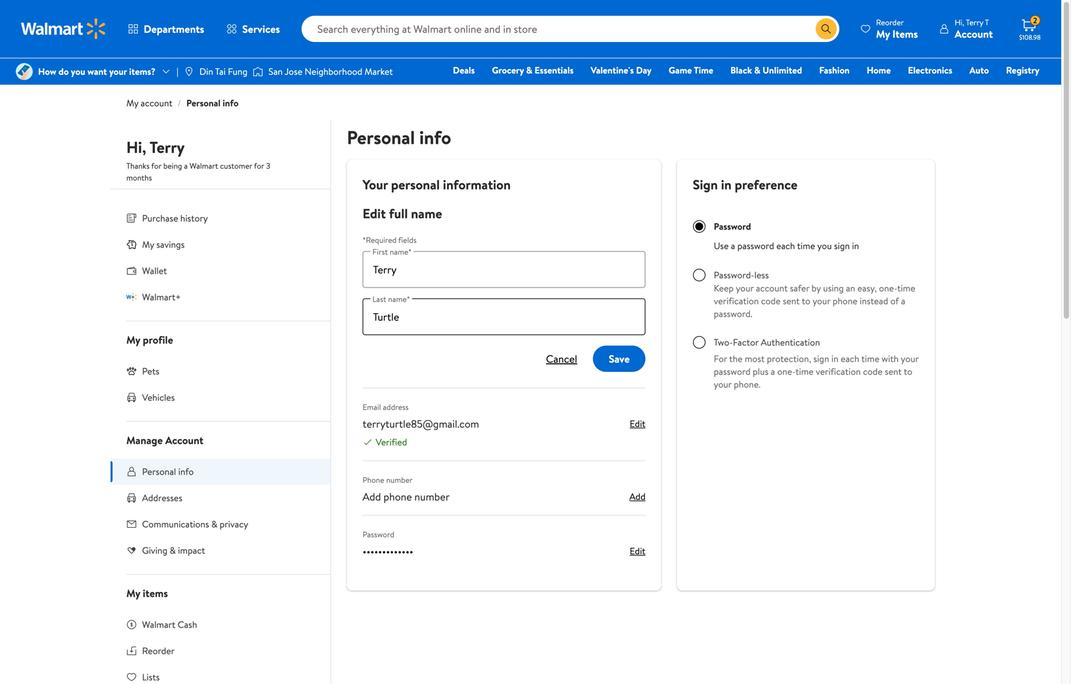 Task type: vqa. For each thing, say whether or not it's contained in the screenshot.
Furniture dropdown button
no



Task type: locate. For each thing, give the bounding box(es) containing it.
personal info up personal
[[347, 124, 451, 150]]

name* right the last
[[388, 294, 410, 304]]

personal info
[[347, 124, 451, 150], [142, 465, 194, 478]]

1 horizontal spatial sent
[[885, 365, 902, 378]]

account
[[141, 96, 172, 109], [756, 282, 788, 294]]

personal up the addresses at bottom
[[142, 465, 176, 478]]

purchase history
[[142, 212, 208, 225]]

2 horizontal spatial personal
[[347, 124, 415, 150]]

hi, up thanks
[[126, 136, 146, 158]]

terry for for
[[150, 136, 185, 158]]

sign in preference
[[693, 175, 798, 194]]

savings
[[156, 238, 185, 251]]

factor
[[733, 336, 759, 349]]

0 horizontal spatial in
[[721, 175, 732, 194]]

for
[[151, 160, 161, 171], [254, 160, 264, 171]]

phone
[[833, 294, 858, 307], [734, 378, 759, 391], [384, 489, 412, 504]]

2 vertical spatial info
[[178, 465, 194, 478]]

my left 'profile'
[[126, 332, 140, 347]]

 image left san
[[253, 65, 263, 78]]

you right do
[[71, 65, 85, 78]]

you
[[71, 65, 85, 78], [818, 239, 832, 252]]

for the most protection, sign in each time with your password plus a one-time verification code sent to your phone .
[[714, 352, 919, 391]]

Search search field
[[302, 16, 839, 42]]

reorder my items
[[876, 17, 918, 41]]

personal up your
[[347, 124, 415, 150]]

* required fields
[[363, 234, 417, 246]]

walmart image
[[21, 18, 106, 39]]

1 vertical spatial reorder
[[142, 644, 175, 657]]

for left being
[[151, 160, 161, 171]]

a inside hi, terry thanks for being a walmart customer for 3 months
[[184, 160, 188, 171]]

sign
[[834, 239, 850, 252], [814, 352, 829, 365]]

thanks
[[126, 160, 150, 171]]

add for add
[[630, 490, 646, 503]]

one
[[939, 82, 959, 95]]

0 horizontal spatial hi,
[[126, 136, 146, 158]]

each inside for the most protection, sign in each time with your password plus a one-time verification code sent to your phone .
[[841, 352, 860, 365]]

1 vertical spatial sign
[[814, 352, 829, 365]]

0 vertical spatial you
[[71, 65, 85, 78]]

1 vertical spatial account
[[165, 433, 203, 447]]

sign up using
[[834, 239, 850, 252]]

last name*
[[373, 294, 410, 304]]

0 horizontal spatial code
[[761, 294, 781, 307]]

 image for san
[[253, 65, 263, 78]]

using
[[823, 282, 844, 294]]

hi,
[[955, 17, 965, 28], [126, 136, 146, 158]]

lists link
[[111, 664, 331, 684]]

0 vertical spatial info
[[223, 96, 239, 109]]

&
[[526, 64, 533, 76], [754, 64, 761, 76], [211, 518, 217, 530], [170, 544, 176, 557]]

deals link
[[447, 63, 481, 77]]

my for my savings
[[142, 238, 154, 251]]

0 vertical spatial password
[[714, 220, 751, 233]]

reorder up 'lists' on the left of page
[[142, 644, 175, 657]]

edit for edit full name
[[363, 204, 386, 223]]

want
[[87, 65, 107, 78]]

personal info up the addresses at bottom
[[142, 465, 194, 478]]

0 vertical spatial account
[[141, 96, 172, 109]]

verification inside keep your account safer by using an easy, one-time verification code sent to your phone instead of a password.
[[714, 294, 759, 307]]

0 vertical spatial walmart+
[[1001, 82, 1040, 95]]

one- right plus
[[777, 365, 796, 378]]

0 horizontal spatial terry
[[150, 136, 185, 158]]

email address
[[363, 401, 409, 413]]

search icon image
[[821, 24, 832, 34]]

my down items?
[[126, 96, 138, 109]]

first
[[373, 246, 388, 257]]

time
[[797, 239, 815, 252], [898, 282, 916, 294], [862, 352, 880, 365], [796, 365, 814, 378]]

a inside for the most protection, sign in each time with your password plus a one-time verification code sent to your phone .
[[771, 365, 775, 378]]

walmart+ down wallet on the left top of the page
[[142, 290, 181, 303]]

my for my items
[[126, 586, 140, 600]]

edit button
[[630, 416, 646, 432], [630, 543, 646, 559]]

how
[[38, 65, 56, 78]]

personal right the /
[[186, 96, 221, 109]]

1 horizontal spatial terry
[[966, 17, 984, 28]]

1 vertical spatial to
[[904, 365, 913, 378]]

name* down fields
[[390, 246, 412, 257]]

password-
[[714, 268, 755, 281]]

0 horizontal spatial  image
[[184, 66, 194, 77]]

0 horizontal spatial walmart
[[142, 618, 175, 631]]

info down fung in the top of the page
[[223, 96, 239, 109]]

essentials
[[535, 64, 574, 76]]

1 vertical spatial code
[[863, 365, 883, 378]]

walmart left the cash
[[142, 618, 175, 631]]

walmart+ link
[[995, 81, 1046, 96], [111, 284, 331, 310]]

each left with
[[841, 352, 860, 365]]

1 horizontal spatial walmart+
[[1001, 82, 1040, 95]]

in right sign
[[721, 175, 732, 194]]

walmart
[[190, 160, 218, 171], [142, 618, 175, 631]]

my left items in the left bottom of the page
[[126, 586, 140, 600]]

sent inside keep your account safer by using an easy, one-time verification code sent to your phone instead of a password.
[[783, 294, 800, 307]]

0 vertical spatial terry
[[966, 17, 984, 28]]

san
[[269, 65, 283, 78]]

time inside keep your account safer by using an easy, one-time verification code sent to your phone instead of a password.
[[898, 282, 916, 294]]

deals
[[453, 64, 475, 76]]

Password-less radio
[[693, 268, 706, 282]]

info up your personal information
[[419, 124, 451, 150]]

first name*
[[373, 246, 412, 257]]

a right being
[[184, 160, 188, 171]]

password
[[738, 239, 774, 252], [714, 365, 751, 378]]

name* for last name*
[[388, 294, 410, 304]]

1 vertical spatial hi,
[[126, 136, 146, 158]]

phone down most on the right bottom of the page
[[734, 378, 759, 391]]

number
[[386, 474, 413, 485], [415, 489, 450, 504]]

0 horizontal spatial one-
[[777, 365, 796, 378]]

add button
[[630, 489, 646, 504]]

verification down the password-
[[714, 294, 759, 307]]

icon image
[[126, 239, 137, 250], [126, 292, 137, 302], [126, 366, 137, 376]]

you up by
[[818, 239, 832, 252]]

0 horizontal spatial personal
[[142, 465, 176, 478]]

1 horizontal spatial phone
[[734, 378, 759, 391]]

account right the manage
[[165, 433, 203, 447]]

1 horizontal spatial info
[[223, 96, 239, 109]]

0 vertical spatial sign
[[834, 239, 850, 252]]

password left plus
[[714, 365, 751, 378]]

black
[[731, 64, 752, 76]]

to
[[802, 294, 811, 307], [904, 365, 913, 378]]

verification right protection,
[[816, 365, 861, 378]]

1 horizontal spatial personal
[[186, 96, 221, 109]]

to left by
[[802, 294, 811, 307]]

icon image up my profile
[[126, 292, 137, 302]]

use
[[714, 239, 729, 252]]

sent
[[783, 294, 800, 307], [885, 365, 902, 378]]

0 horizontal spatial info
[[178, 465, 194, 478]]

terry inside hi, terry t account
[[966, 17, 984, 28]]

1 horizontal spatial  image
[[253, 65, 263, 78]]

t
[[985, 17, 989, 28]]

account inside keep your account safer by using an easy, one-time verification code sent to your phone instead of a password.
[[756, 282, 788, 294]]

hi, terry thanks for being a walmart customer for 3 months
[[126, 136, 270, 183]]

info up the addresses at bottom
[[178, 465, 194, 478]]

items?
[[129, 65, 156, 78]]

a right of
[[901, 294, 906, 307]]

most
[[745, 352, 765, 365]]

each up safer
[[777, 239, 795, 252]]

my for my account / personal info
[[126, 96, 138, 109]]

one- right easy,
[[879, 282, 898, 294]]

add
[[363, 489, 381, 504], [630, 490, 646, 503]]

terry left the t
[[966, 17, 984, 28]]

phone down phone number
[[384, 489, 412, 504]]

1 horizontal spatial one-
[[879, 282, 898, 294]]

your right with
[[901, 352, 919, 365]]

0 horizontal spatial password
[[363, 529, 394, 540]]

0 horizontal spatial walmart+ link
[[111, 284, 331, 310]]

2 vertical spatial phone
[[384, 489, 412, 504]]

icon image left pets
[[126, 366, 137, 376]]

0 vertical spatial edit
[[363, 204, 386, 223]]

2 edit button from the top
[[630, 543, 646, 559]]

& right black
[[754, 64, 761, 76]]

0 horizontal spatial to
[[802, 294, 811, 307]]

keep
[[714, 282, 734, 294]]

1 horizontal spatial in
[[832, 352, 839, 365]]

1 vertical spatial account
[[756, 282, 788, 294]]

hi, inside hi, terry t account
[[955, 17, 965, 28]]

2 vertical spatial icon image
[[126, 366, 137, 376]]

& right giving
[[170, 544, 176, 557]]

hi, inside hi, terry thanks for being a walmart customer for 3 months
[[126, 136, 146, 158]]

edit button for email address
[[630, 416, 646, 432]]

how do you want your items?
[[38, 65, 156, 78]]

last
[[373, 294, 386, 304]]

fields
[[398, 234, 417, 246]]

password up less
[[738, 239, 774, 252]]

1 horizontal spatial each
[[841, 352, 860, 365]]

name
[[411, 204, 442, 223]]

two-factor authentication
[[714, 336, 820, 349]]

0 horizontal spatial personal info
[[142, 465, 194, 478]]

time right instead
[[898, 282, 916, 294]]

icon image inside pets link
[[126, 366, 137, 376]]

1 horizontal spatial add
[[630, 490, 646, 503]]

 image right |
[[184, 66, 194, 77]]

reorder up home 'link'
[[876, 17, 904, 28]]

0 horizontal spatial sent
[[783, 294, 800, 307]]

reorder inside reorder my items
[[876, 17, 904, 28]]

3 icon image from the top
[[126, 366, 137, 376]]

0 vertical spatial edit button
[[630, 416, 646, 432]]

0 vertical spatial code
[[761, 294, 781, 307]]

1 vertical spatial sent
[[885, 365, 902, 378]]

code inside keep your account safer by using an easy, one-time verification code sent to your phone instead of a password.
[[761, 294, 781, 307]]

sign
[[693, 175, 718, 194]]

communications & privacy link
[[111, 511, 331, 537]]

with
[[882, 352, 899, 365]]

1 vertical spatial password
[[363, 529, 394, 540]]

0 vertical spatial one-
[[879, 282, 898, 294]]

pets link
[[111, 358, 331, 384]]

2 icon image from the top
[[126, 292, 137, 302]]

walmart cash link
[[111, 611, 331, 638]]

communications & privacy
[[142, 518, 248, 530]]

1 vertical spatial each
[[841, 352, 860, 365]]

time left with
[[862, 352, 880, 365]]

0 vertical spatial icon image
[[126, 239, 137, 250]]

Password radio
[[693, 220, 706, 233]]

phone left instead
[[833, 294, 858, 307]]

1 vertical spatial name*
[[388, 294, 410, 304]]

icon image for walmart+
[[126, 292, 137, 302]]

in
[[721, 175, 732, 194], [852, 239, 859, 252], [832, 352, 839, 365]]

1 horizontal spatial hi,
[[955, 17, 965, 28]]

verification
[[714, 294, 759, 307], [816, 365, 861, 378]]

& right grocery
[[526, 64, 533, 76]]

registry
[[1006, 64, 1040, 76]]

2 horizontal spatial in
[[852, 239, 859, 252]]

1 vertical spatial terry
[[150, 136, 185, 158]]

game
[[669, 64, 692, 76]]

password up •••••••••••••
[[363, 529, 394, 540]]

walmart+ link down my savings link
[[111, 284, 331, 310]]

0 vertical spatial walmart
[[190, 160, 218, 171]]

0 vertical spatial phone
[[833, 294, 858, 307]]

for
[[714, 352, 727, 365]]

 image
[[253, 65, 263, 78], [184, 66, 194, 77]]

your right want
[[109, 65, 127, 78]]

verification inside for the most protection, sign in each time with your password plus a one-time verification code sent to your phone .
[[816, 365, 861, 378]]

1 horizontal spatial code
[[863, 365, 883, 378]]

0 vertical spatial personal info link
[[186, 96, 239, 109]]

grocery & essentials
[[492, 64, 574, 76]]

personal info link up communications & privacy link
[[111, 459, 331, 485]]

0 vertical spatial verification
[[714, 294, 759, 307]]

0 horizontal spatial phone
[[384, 489, 412, 504]]

1 icon image from the top
[[126, 239, 137, 250]]

0 vertical spatial reorder
[[876, 17, 904, 28]]

personal info link down din in the left of the page
[[186, 96, 239, 109]]

1 vertical spatial personal info
[[142, 465, 194, 478]]

to right with
[[904, 365, 913, 378]]

terry inside hi, terry thanks for being a walmart customer for 3 months
[[150, 136, 185, 158]]

walmart+ down registry
[[1001, 82, 1040, 95]]

history
[[180, 212, 208, 225]]

1 horizontal spatial reorder
[[876, 17, 904, 28]]

my account / personal info
[[126, 96, 239, 109]]

pets
[[142, 365, 159, 377]]

in right protection,
[[832, 352, 839, 365]]

one debit link
[[933, 81, 990, 96]]

account up auto
[[955, 27, 993, 41]]

an
[[846, 282, 855, 294]]

0 vertical spatial to
[[802, 294, 811, 307]]

2 for from the left
[[254, 160, 264, 171]]

walmart right being
[[190, 160, 218, 171]]

my inside reorder my items
[[876, 27, 890, 41]]

in up 'an'
[[852, 239, 859, 252]]

personal
[[391, 175, 440, 194]]

phone number
[[363, 474, 413, 485]]

purchase
[[142, 212, 178, 225]]

1 vertical spatial number
[[415, 489, 450, 504]]

your down 'for'
[[714, 378, 732, 391]]

1 vertical spatial verification
[[816, 365, 861, 378]]

0 horizontal spatial walmart+
[[142, 290, 181, 303]]

0 vertical spatial password
[[738, 239, 774, 252]]

1 horizontal spatial account
[[756, 282, 788, 294]]

icon image left "my savings"
[[126, 239, 137, 250]]

& for communications
[[211, 518, 217, 530]]

0 vertical spatial hi,
[[955, 17, 965, 28]]

password inside for the most protection, sign in each time with your password plus a one-time verification code sent to your phone .
[[714, 365, 751, 378]]

walmart+ link down registry
[[995, 81, 1046, 96]]

reorder
[[876, 17, 904, 28], [142, 644, 175, 657]]

icon image inside my savings link
[[126, 239, 137, 250]]

account down less
[[756, 282, 788, 294]]

1 vertical spatial edit
[[630, 417, 646, 430]]

time up safer
[[797, 239, 815, 252]]

terry up being
[[150, 136, 185, 158]]

sign right protection,
[[814, 352, 829, 365]]

neighborhood
[[305, 65, 362, 78]]

0 horizontal spatial reorder
[[142, 644, 175, 657]]

password up use
[[714, 220, 751, 233]]

valentine's day link
[[585, 63, 658, 77]]

1 horizontal spatial to
[[904, 365, 913, 378]]

phone inside keep your account safer by using an easy, one-time verification code sent to your phone instead of a password.
[[833, 294, 858, 307]]

2 horizontal spatial phone
[[833, 294, 858, 307]]

1 vertical spatial password
[[714, 365, 751, 378]]

my left 'savings'
[[142, 238, 154, 251]]

hi, left the t
[[955, 17, 965, 28]]

a right plus
[[771, 365, 775, 378]]

1 vertical spatial one-
[[777, 365, 796, 378]]

my left items
[[876, 27, 890, 41]]

& left privacy
[[211, 518, 217, 530]]

home
[[867, 64, 891, 76]]

0 vertical spatial walmart+ link
[[995, 81, 1046, 96]]

0 horizontal spatial verification
[[714, 294, 759, 307]]

one-
[[879, 282, 898, 294], [777, 365, 796, 378]]

1 horizontal spatial account
[[955, 27, 993, 41]]

 image
[[16, 63, 33, 80]]

1 vertical spatial edit button
[[630, 543, 646, 559]]

1 edit button from the top
[[630, 416, 646, 432]]

market
[[365, 65, 393, 78]]

verified
[[376, 436, 407, 448]]

account left the /
[[141, 96, 172, 109]]

address
[[383, 401, 409, 413]]

1 horizontal spatial personal info
[[347, 124, 451, 150]]

phone inside for the most protection, sign in each time with your password plus a one-time verification code sent to your phone .
[[734, 378, 759, 391]]

0 vertical spatial sent
[[783, 294, 800, 307]]

reorder for reorder my items
[[876, 17, 904, 28]]

for left 3
[[254, 160, 264, 171]]

impact
[[178, 544, 205, 557]]

1 horizontal spatial walmart
[[190, 160, 218, 171]]

0 vertical spatial personal info
[[347, 124, 451, 150]]

0 horizontal spatial sign
[[814, 352, 829, 365]]



Task type: describe. For each thing, give the bounding box(es) containing it.
a right use
[[731, 239, 735, 252]]

/
[[178, 96, 181, 109]]

vehicles
[[142, 391, 175, 404]]

grocery & essentials link
[[486, 63, 580, 77]]

walmart inside walmart cash link
[[142, 618, 175, 631]]

*
[[363, 234, 366, 246]]

icon image for my savings
[[126, 239, 137, 250]]

do
[[59, 65, 69, 78]]

auto link
[[964, 63, 995, 77]]

tai
[[215, 65, 226, 78]]

Last name* field
[[363, 298, 646, 335]]

email
[[363, 401, 381, 413]]

1 horizontal spatial you
[[818, 239, 832, 252]]

sign inside for the most protection, sign in each time with your password plus a one-time verification code sent to your phone .
[[814, 352, 829, 365]]

your personal information
[[363, 175, 511, 194]]

& for giving
[[170, 544, 176, 557]]

registry link
[[1000, 63, 1046, 77]]

in inside for the most protection, sign in each time with your password plus a one-time verification code sent to your phone .
[[832, 352, 839, 365]]

your down the password-less
[[736, 282, 754, 294]]

registry one debit
[[939, 64, 1040, 95]]

0 horizontal spatial number
[[386, 474, 413, 485]]

Walmart Site-Wide search field
[[302, 16, 839, 42]]

day
[[636, 64, 652, 76]]

game time
[[669, 64, 714, 76]]

one- inside keep your account safer by using an easy, one-time verification code sent to your phone instead of a password.
[[879, 282, 898, 294]]

password.
[[714, 307, 753, 320]]

save button
[[593, 346, 646, 372]]

my savings
[[142, 238, 185, 251]]

edit button for password
[[630, 543, 646, 559]]

by
[[812, 282, 821, 294]]

jose
[[285, 65, 302, 78]]

1 vertical spatial in
[[852, 239, 859, 252]]

0 vertical spatial personal
[[186, 96, 221, 109]]

my savings link
[[111, 231, 331, 258]]

0 vertical spatial in
[[721, 175, 732, 194]]

addresses
[[142, 491, 182, 504]]

add phone number
[[363, 489, 450, 504]]

departments button
[[117, 13, 215, 45]]

your right safer
[[813, 294, 831, 307]]

0 horizontal spatial account
[[141, 96, 172, 109]]

time down authentication
[[796, 365, 814, 378]]

cancel button
[[546, 352, 577, 366]]

giving
[[142, 544, 167, 557]]

giving & impact link
[[111, 537, 331, 564]]

manage account
[[126, 433, 203, 447]]

giving & impact
[[142, 544, 205, 557]]

months
[[126, 172, 152, 183]]

customer
[[220, 160, 252, 171]]

reorder for reorder
[[142, 644, 175, 657]]

auto
[[970, 64, 989, 76]]

& for grocery
[[526, 64, 533, 76]]

terryturtle85@gmail.com
[[363, 417, 479, 431]]

debit
[[961, 82, 984, 95]]

fashion link
[[814, 63, 856, 77]]

of
[[891, 294, 899, 307]]

1 vertical spatial personal
[[347, 124, 415, 150]]

use a password each time you sign in
[[714, 239, 859, 252]]

wallet link
[[111, 258, 331, 284]]

terry for account
[[966, 17, 984, 28]]

game time link
[[663, 63, 719, 77]]

black & unlimited link
[[725, 63, 808, 77]]

Two-Factor Authentication radio
[[693, 336, 706, 349]]

lists
[[142, 671, 160, 683]]

1 for from the left
[[151, 160, 161, 171]]

0 vertical spatial account
[[955, 27, 993, 41]]

edit full name
[[363, 204, 442, 223]]

items
[[143, 586, 168, 600]]

walmart inside hi, terry thanks for being a walmart customer for 3 months
[[190, 160, 218, 171]]

my account link
[[126, 96, 172, 109]]

my for my profile
[[126, 332, 140, 347]]

addresses link
[[111, 485, 331, 511]]

0 horizontal spatial you
[[71, 65, 85, 78]]

$108.98
[[1019, 33, 1041, 42]]

black & unlimited
[[731, 64, 802, 76]]

privacy
[[220, 518, 248, 530]]

unlimited
[[763, 64, 802, 76]]

cancel
[[546, 352, 577, 366]]

less
[[755, 268, 769, 281]]

•••••••••••••
[[363, 544, 413, 558]]

din
[[199, 65, 213, 78]]

1 vertical spatial walmart+
[[142, 290, 181, 303]]

a inside keep your account safer by using an easy, one-time verification code sent to your phone instead of a password.
[[901, 294, 906, 307]]

plus
[[753, 365, 769, 378]]

keep your account safer by using an easy, one-time verification code sent to your phone instead of a password.
[[714, 282, 916, 320]]

my items
[[126, 586, 168, 600]]

vehicles link
[[111, 384, 331, 411]]

save
[[609, 351, 630, 366]]

instead
[[860, 294, 888, 307]]

required
[[366, 234, 397, 246]]

1 vertical spatial personal info link
[[111, 459, 331, 485]]

.
[[759, 378, 761, 391]]

time
[[694, 64, 714, 76]]

edit for edit button for password
[[630, 545, 646, 557]]

& for black
[[754, 64, 761, 76]]

2 vertical spatial personal
[[142, 465, 176, 478]]

information
[[443, 175, 511, 194]]

one- inside for the most protection, sign in each time with your password plus a one-time verification code sent to your phone .
[[777, 365, 796, 378]]

password-less
[[714, 268, 769, 281]]

to inside for the most protection, sign in each time with your password plus a one-time verification code sent to your phone .
[[904, 365, 913, 378]]

electronics link
[[902, 63, 959, 77]]

 image for din
[[184, 66, 194, 77]]

hi, for account
[[955, 17, 965, 28]]

0 horizontal spatial each
[[777, 239, 795, 252]]

to inside keep your account safer by using an easy, one-time verification code sent to your phone instead of a password.
[[802, 294, 811, 307]]

First name* field
[[363, 251, 646, 288]]

1 horizontal spatial number
[[415, 489, 450, 504]]

edit for edit button corresponding to email address
[[630, 417, 646, 430]]

din tai fung
[[199, 65, 248, 78]]

1 vertical spatial walmart+ link
[[111, 284, 331, 310]]

sent inside for the most protection, sign in each time with your password plus a one-time verification code sent to your phone .
[[885, 365, 902, 378]]

1 horizontal spatial walmart+ link
[[995, 81, 1046, 96]]

electronics
[[908, 64, 953, 76]]

hi, for thanks for being a walmart customer for 3 months
[[126, 136, 146, 158]]

1 horizontal spatial sign
[[834, 239, 850, 252]]

your
[[363, 175, 388, 194]]

2
[[1033, 15, 1038, 26]]

code inside for the most protection, sign in each time with your password plus a one-time verification code sent to your phone .
[[863, 365, 883, 378]]

name* for first name*
[[390, 246, 412, 257]]

icon image for pets
[[126, 366, 137, 376]]

profile
[[143, 332, 173, 347]]

hi, terry link
[[126, 136, 185, 163]]

|
[[177, 65, 178, 78]]

san jose neighborhood market
[[269, 65, 393, 78]]

1 vertical spatial info
[[419, 124, 451, 150]]

add for add phone number
[[363, 489, 381, 504]]

3
[[266, 160, 270, 171]]

departments
[[144, 22, 204, 36]]



